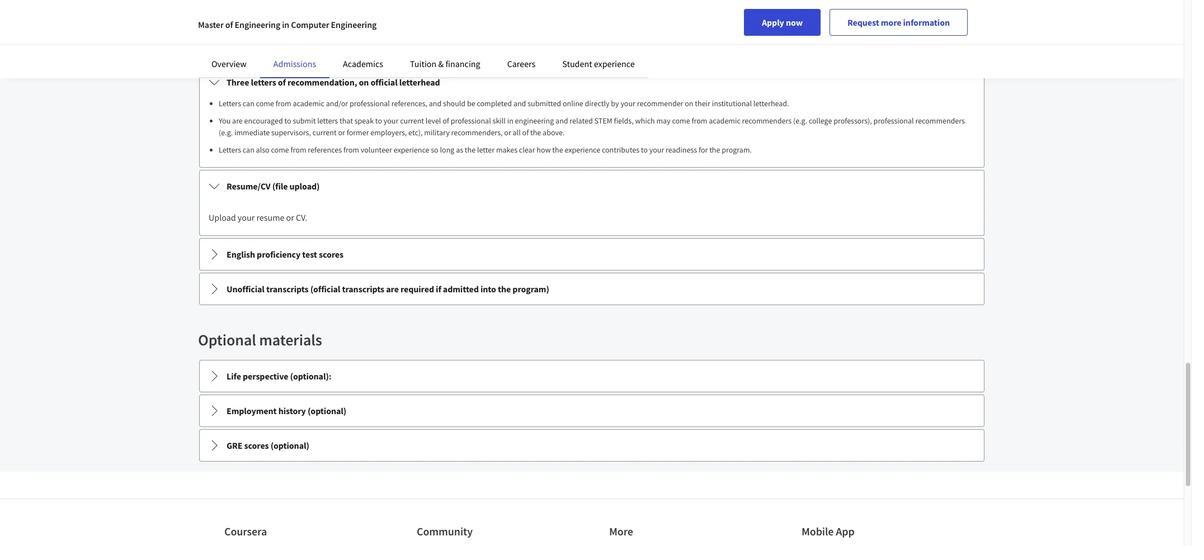 Task type: describe. For each thing, give the bounding box(es) containing it.
your down computer
[[301, 40, 318, 51]]

unofficial transcripts (official transcripts are required if admitted into the program) button
[[200, 274, 984, 305]]

letter
[[477, 145, 495, 155]]

2 horizontal spatial transcripts
[[565, 40, 605, 51]]

above.
[[543, 128, 565, 138]]

resume/cv (file upload) button
[[200, 171, 984, 202]]

professional inside list item
[[350, 98, 390, 109]]

admissions
[[273, 58, 316, 69]]

fields,
[[614, 116, 634, 126]]

mobile
[[802, 525, 834, 539]]

and inside you are encouraged to submit letters that speak to your current level of professional skill in engineering and related stem fields, which may come from academic recommenders (e.g. college professors), professional recommenders (e.g. immediate supervisors, current or former employers, etc), military recommenders, or all of the above.
[[556, 116, 568, 126]]

of inside three letters of recommendation, on official letterhead dropdown button
[[278, 77, 286, 88]]

the right how
[[552, 145, 563, 155]]

admitted
[[443, 284, 479, 295]]

optional materials
[[198, 330, 322, 350]]

information inside button
[[903, 17, 950, 28]]

1 horizontal spatial professional
[[451, 116, 491, 126]]

your left 'readiness'
[[649, 145, 664, 155]]

request
[[848, 17, 879, 28]]

the inside dropdown button
[[498, 284, 511, 295]]

are inside dropdown button
[[386, 284, 399, 295]]

letters can also come from references from volunteer experience so long as the letter makes clear how the experience contributes to your readiness for the program.
[[219, 145, 752, 155]]

online
[[563, 98, 583, 109]]

enter
[[209, 40, 229, 51]]

can for come
[[243, 98, 254, 109]]

app
[[836, 525, 855, 539]]

student
[[562, 58, 592, 69]]

tuition & financing link
[[410, 58, 480, 69]]

list containing letters can come from academic and/or professional references, and should be completed and submitted online directly by your recommender on their institutional letterhead.
[[213, 98, 975, 156]]

0 horizontal spatial transcripts
[[266, 284, 309, 295]]

completed
[[477, 98, 512, 109]]

in inside you are encouraged to submit letters that speak to your current level of professional skill in engineering and related stem fields, which may come from academic recommenders (e.g. college professors), professional recommenders (e.g. immediate supervisors, current or former employers, etc), military recommenders, or all of the above.
[[507, 116, 513, 126]]

0 horizontal spatial or
[[286, 212, 294, 223]]

be
[[467, 98, 475, 109]]

references,
[[391, 98, 427, 109]]

submitted
[[528, 98, 561, 109]]

now
[[786, 17, 803, 28]]

the right 'as'
[[465, 145, 476, 155]]

military
[[424, 128, 450, 138]]

apply now
[[762, 17, 803, 28]]

three letters of recommendation, on official letterhead button
[[200, 67, 984, 98]]

2 engineering from the left
[[331, 19, 377, 30]]

(optional) for employment history (optional)
[[308, 406, 346, 417]]

contributes
[[602, 145, 639, 155]]

life perspective (optional):
[[227, 371, 332, 382]]

more
[[609, 525, 633, 539]]

overview
[[211, 58, 247, 69]]

apply now button
[[744, 9, 821, 36]]

as
[[456, 145, 463, 155]]

makes
[[496, 145, 518, 155]]

admissions link
[[273, 58, 316, 69]]

institutional
[[712, 98, 752, 109]]

recommender
[[637, 98, 683, 109]]

upload)
[[290, 181, 320, 192]]

into
[[481, 284, 496, 295]]

1 vertical spatial information
[[231, 40, 275, 51]]

1 vertical spatial (e.g.
[[219, 128, 233, 138]]

mobile app
[[802, 525, 855, 539]]

detail
[[721, 40, 742, 51]]

may
[[656, 116, 671, 126]]

gre scores (optional) button
[[200, 430, 984, 462]]

are inside you are encouraged to submit letters that speak to your current level of professional skill in engineering and related stem fields, which may come from academic recommenders (e.g. college professors), professional recommenders (e.g. immediate supervisors, current or former employers, etc), military recommenders, or all of the above.
[[232, 116, 243, 126]]

english
[[227, 249, 255, 260]]

your inside you are encouraged to submit letters that speak to your current level of professional skill in engineering and related stem fields, which may come from academic recommenders (e.g. college professors), professional recommenders (e.g. immediate supervisors, current or former employers, etc), military recommenders, or all of the above.
[[384, 116, 399, 126]]

from down supervisors,
[[291, 145, 306, 155]]

experience down you are encouraged to submit letters that speak to your current level of professional skill in engineering and related stem fields, which may come from academic recommenders (e.g. college professors), professional recommenders (e.g. immediate supervisors, current or former employers, etc), military recommenders, or all of the above. on the top of the page
[[565, 145, 600, 155]]

coursera
[[224, 525, 267, 539]]

given
[[853, 40, 873, 51]]

student experience link
[[562, 58, 635, 69]]

and up tuition
[[404, 40, 418, 51]]

gre scores (optional)
[[227, 440, 309, 451]]

three
[[227, 77, 249, 88]]

0 vertical spatial (e.g.
[[793, 116, 807, 126]]

(file
[[272, 181, 288, 192]]

letters inside you are encouraged to submit letters that speak to your current level of professional skill in engineering and related stem fields, which may come from academic recommenders (e.g. college professors), professional recommenders (e.g. immediate supervisors, current or former employers, etc), military recommenders, or all of the above.
[[317, 116, 338, 126]]

you
[[219, 116, 231, 126]]

come inside you are encouraged to submit letters that speak to your current level of professional skill in engineering and related stem fields, which may come from academic recommenders (e.g. college professors), professional recommenders (e.g. immediate supervisors, current or former employers, etc), military recommenders, or all of the above.
[[672, 116, 690, 126]]

letters can come from academic and/or professional references, and should be completed and submitted online directly by your recommender on their institutional letterhead. list item
[[219, 98, 975, 110]]

0 vertical spatial in
[[282, 19, 289, 30]]

unofficial
[[528, 40, 563, 51]]

1 horizontal spatial to
[[375, 116, 382, 126]]

experience right student
[[594, 58, 635, 69]]

recommenders,
[[451, 128, 503, 138]]

your inside list item
[[621, 98, 636, 109]]

materials
[[259, 330, 322, 350]]

request more information
[[848, 17, 950, 28]]

and up financing
[[465, 40, 479, 51]]

related
[[570, 116, 593, 126]]

(optional):
[[290, 371, 332, 382]]

optional
[[198, 330, 256, 350]]

requirements
[[793, 40, 844, 51]]

academic for your
[[319, 40, 356, 51]]

supervisors,
[[271, 128, 311, 138]]

below).
[[875, 40, 903, 51]]

about
[[277, 40, 299, 51]]

upload
[[209, 212, 236, 223]]

come inside list item
[[256, 98, 274, 109]]

background
[[357, 40, 402, 51]]

careers
[[507, 58, 536, 69]]

master of engineering in computer engineering
[[198, 19, 377, 30]]

your right upload at left top
[[238, 212, 255, 223]]

0 horizontal spatial to
[[284, 116, 291, 126]]

academic for from
[[293, 98, 324, 109]]

stem
[[594, 116, 612, 126]]

letters inside dropdown button
[[251, 77, 276, 88]]

employers,
[[371, 128, 407, 138]]

master
[[198, 19, 224, 30]]

professors),
[[834, 116, 872, 126]]

is
[[845, 40, 851, 51]]

2 vertical spatial come
[[271, 145, 289, 155]]

proficiency
[[257, 249, 301, 260]]

resume/cv (file upload)
[[227, 181, 320, 192]]

(official
[[310, 284, 340, 295]]

careers link
[[507, 58, 536, 69]]

submit
[[293, 116, 316, 126]]

scores inside english proficiency test scores dropdown button
[[319, 249, 343, 260]]

life
[[227, 371, 241, 382]]

from inside you are encouraged to submit letters that speak to your current level of professional skill in engineering and related stem fields, which may come from academic recommenders (e.g. college professors), professional recommenders (e.g. immediate supervisors, current or former employers, etc), military recommenders, or all of the above.
[[692, 116, 707, 126]]



Task type: locate. For each thing, give the bounding box(es) containing it.
the down engineering
[[530, 128, 541, 138]]

in right skill
[[507, 116, 513, 126]]

0 vertical spatial come
[[256, 98, 274, 109]]

2 horizontal spatial on
[[744, 40, 753, 51]]

professional up recommenders,
[[451, 116, 491, 126]]

of right master
[[225, 19, 233, 30]]

engineering
[[235, 19, 280, 30], [331, 19, 377, 30]]

from down the former
[[343, 145, 359, 155]]

1 horizontal spatial (e.g.
[[793, 116, 807, 126]]

of right "level"
[[443, 116, 449, 126]]

0 horizontal spatial letters
[[251, 77, 276, 88]]

academic down institutional
[[709, 116, 741, 126]]

0 vertical spatial can
[[243, 98, 254, 109]]

by
[[611, 98, 619, 109]]

transcript
[[755, 40, 791, 51]]

english proficiency test scores
[[227, 249, 343, 260]]

0 horizontal spatial engineering
[[235, 19, 280, 30]]

academic
[[319, 40, 356, 51], [293, 98, 324, 109], [709, 116, 741, 126]]

letterhead
[[399, 77, 440, 88]]

the right for
[[709, 145, 720, 155]]

former
[[347, 128, 369, 138]]

(e.g. down you on the left top of the page
[[219, 128, 233, 138]]

or left 'cv.'
[[286, 212, 294, 223]]

0 vertical spatial (optional)
[[308, 406, 346, 417]]

to right speak
[[375, 116, 382, 126]]

tuition & financing
[[410, 58, 480, 69]]

resume/cv
[[227, 181, 271, 192]]

earned
[[668, 40, 695, 51]]

your up employers,
[[384, 116, 399, 126]]

2 horizontal spatial to
[[641, 145, 648, 155]]

1 vertical spatial are
[[386, 284, 399, 295]]

history
[[278, 406, 306, 417]]

0 horizontal spatial in
[[282, 19, 289, 30]]

your up careers link
[[509, 40, 526, 51]]

from inside list item
[[276, 98, 291, 109]]

0 vertical spatial scores
[[319, 249, 343, 260]]

letters can come from academic and/or professional references, and should be completed and submitted online directly by your recommender on their institutional letterhead.
[[219, 98, 789, 109]]

0 vertical spatial current
[[400, 116, 424, 126]]

(optional) inside dropdown button
[[271, 440, 309, 451]]

0 vertical spatial information
[[903, 17, 950, 28]]

1 horizontal spatial engineering
[[331, 19, 377, 30]]

can for also
[[243, 145, 254, 155]]

letters inside letters can come from academic and/or professional references, and should be completed and submitted online directly by your recommender on their institutional letterhead. list item
[[219, 98, 241, 109]]

if
[[436, 284, 441, 295]]

references
[[308, 145, 342, 155]]

all left degrees
[[626, 40, 635, 51]]

can inside list item
[[243, 145, 254, 155]]

2 vertical spatial on
[[685, 98, 693, 109]]

professional
[[350, 98, 390, 109], [451, 116, 491, 126], [874, 116, 914, 126]]

come right the also
[[271, 145, 289, 155]]

program)
[[513, 284, 549, 295]]

0 horizontal spatial are
[[232, 116, 243, 126]]

speak
[[355, 116, 374, 126]]

transcripts right "(official"
[[342, 284, 384, 295]]

letters can also come from references from volunteer experience so long as the letter makes clear how the experience contributes to your readiness for the program. list item
[[219, 144, 975, 156]]

which
[[635, 116, 655, 126]]

professional up speak
[[350, 98, 390, 109]]

0 vertical spatial academic
[[319, 40, 356, 51]]

1 horizontal spatial on
[[685, 98, 693, 109]]

resume
[[256, 212, 284, 223]]

more
[[881, 17, 902, 28]]

the
[[530, 128, 541, 138], [465, 145, 476, 155], [552, 145, 563, 155], [709, 145, 720, 155], [498, 284, 511, 295]]

from down their
[[692, 116, 707, 126]]

0 horizontal spatial information
[[231, 40, 275, 51]]

come up encouraged
[[256, 98, 274, 109]]

list
[[213, 98, 975, 156]]

letters for letters can come from academic and/or professional references, and should be completed and submitted online directly by your recommender on their institutional letterhead.
[[219, 98, 241, 109]]

letters for letters can also come from references from volunteer experience so long as the letter makes clear how the experience contributes to your readiness for the program.
[[219, 145, 241, 155]]

engineering up 'background'
[[331, 19, 377, 30]]

1 can from the top
[[243, 98, 254, 109]]

0 horizontal spatial scores
[[244, 440, 269, 451]]

of down admissions "link"
[[278, 77, 286, 88]]

of down engineering
[[522, 128, 529, 138]]

request more information button
[[830, 9, 968, 36]]

scores inside gre scores (optional) dropdown button
[[244, 440, 269, 451]]

on
[[744, 40, 753, 51], [359, 77, 369, 88], [685, 98, 693, 109]]

1 horizontal spatial all
[[626, 40, 635, 51]]

1 horizontal spatial current
[[400, 116, 424, 126]]

letters down the immediate
[[219, 145, 241, 155]]

0 horizontal spatial current
[[313, 128, 337, 138]]

1 vertical spatial come
[[672, 116, 690, 126]]

from up encouraged
[[276, 98, 291, 109]]

1 vertical spatial academic
[[293, 98, 324, 109]]

information right more
[[903, 17, 950, 28]]

all inside you are encouraged to submit letters that speak to your current level of professional skill in engineering and related stem fields, which may come from academic recommenders (e.g. college professors), professional recommenders (e.g. immediate supervisors, current or former employers, etc), military recommenders, or all of the above.
[[513, 128, 521, 138]]

0 horizontal spatial recommenders
[[742, 116, 792, 126]]

to up supervisors,
[[284, 116, 291, 126]]

2 letters from the top
[[219, 145, 241, 155]]

should
[[443, 98, 466, 109]]

2 horizontal spatial professional
[[874, 116, 914, 126]]

information up the overview "link"
[[231, 40, 275, 51]]

engineering up about
[[235, 19, 280, 30]]

letterhead.
[[753, 98, 789, 109]]

degrees
[[637, 40, 667, 51]]

scores
[[319, 249, 343, 260], [244, 440, 269, 451]]

academics link
[[343, 58, 383, 69]]

2 can from the top
[[243, 145, 254, 155]]

0 vertical spatial on
[[744, 40, 753, 51]]

2 horizontal spatial or
[[504, 128, 511, 138]]

are
[[232, 116, 243, 126], [386, 284, 399, 295]]

their
[[695, 98, 710, 109]]

0 horizontal spatial professional
[[350, 98, 390, 109]]

level
[[426, 116, 441, 126]]

or
[[338, 128, 345, 138], [504, 128, 511, 138], [286, 212, 294, 223]]

(more
[[696, 40, 719, 51]]

program.
[[722, 145, 752, 155]]

all
[[626, 40, 635, 51], [513, 128, 521, 138]]

you are encouraged to submit letters that speak to your current level of professional skill in engineering and related stem fields, which may come from academic recommenders (e.g. college professors), professional recommenders (e.g. immediate supervisors, current or former employers, etc), military recommenders, or all of the above. list item
[[219, 115, 975, 139]]

employment history (optional)
[[227, 406, 346, 417]]

transcripts up student
[[565, 40, 605, 51]]

1 horizontal spatial transcripts
[[342, 284, 384, 295]]

(optional) down history
[[271, 440, 309, 451]]

are right you on the left top of the page
[[232, 116, 243, 126]]

employment
[[227, 406, 277, 417]]

also
[[256, 145, 269, 155]]

1 letters from the top
[[219, 98, 241, 109]]

0 vertical spatial letters
[[251, 77, 276, 88]]

come
[[256, 98, 274, 109], [672, 116, 690, 126], [271, 145, 289, 155]]

english proficiency test scores button
[[200, 239, 984, 270]]

on for from
[[744, 40, 753, 51]]

immediate
[[234, 128, 270, 138]]

2 recommenders from the left
[[916, 116, 965, 126]]

0 vertical spatial are
[[232, 116, 243, 126]]

scores right test
[[319, 249, 343, 260]]

academic inside letters can come from academic and/or professional references, and should be completed and submitted online directly by your recommender on their institutional letterhead. list item
[[293, 98, 324, 109]]

current up references at the top of page
[[313, 128, 337, 138]]

in up about
[[282, 19, 289, 30]]

to
[[284, 116, 291, 126], [375, 116, 382, 126], [641, 145, 648, 155]]

directly
[[585, 98, 610, 109]]

on left their
[[685, 98, 693, 109]]

on inside three letters of recommendation, on official letterhead dropdown button
[[359, 77, 369, 88]]

letters left that
[[317, 116, 338, 126]]

1 horizontal spatial or
[[338, 128, 345, 138]]

1 horizontal spatial scores
[[319, 249, 343, 260]]

1 vertical spatial letters
[[317, 116, 338, 126]]

can left the also
[[243, 145, 254, 155]]

and up "level"
[[429, 98, 442, 109]]

1 horizontal spatial letters
[[317, 116, 338, 126]]

0 vertical spatial letters
[[219, 98, 241, 109]]

that
[[340, 116, 353, 126]]

tuition
[[410, 58, 437, 69]]

(optional) inside dropdown button
[[308, 406, 346, 417]]

all up makes
[[513, 128, 521, 138]]

and up above.
[[556, 116, 568, 126]]

apply
[[762, 17, 784, 28]]

on inside letters can come from academic and/or professional references, and should be completed and submitted online directly by your recommender on their institutional letterhead. list item
[[685, 98, 693, 109]]

on for submitted
[[685, 98, 693, 109]]

college
[[809, 116, 832, 126]]

1 vertical spatial can
[[243, 145, 254, 155]]

1 vertical spatial current
[[313, 128, 337, 138]]

academic up academics
[[319, 40, 356, 51]]

information
[[903, 17, 950, 28], [231, 40, 275, 51]]

enter information about your academic background and experience, and upload your unofficial transcripts from all degrees earned (more detail on transcript requirements is given below).
[[209, 40, 903, 51]]

skill
[[493, 116, 506, 126]]

experience,
[[420, 40, 463, 51]]

encouraged
[[244, 116, 283, 126]]

&
[[438, 58, 444, 69]]

can inside list item
[[243, 98, 254, 109]]

three letters of recommendation, on official letterhead
[[227, 77, 440, 88]]

0 horizontal spatial on
[[359, 77, 369, 88]]

from up student experience link
[[607, 40, 625, 51]]

0 horizontal spatial (e.g.
[[219, 128, 233, 138]]

1 vertical spatial (optional)
[[271, 440, 309, 451]]

the inside you are encouraged to submit letters that speak to your current level of professional skill in engineering and related stem fields, which may come from academic recommenders (e.g. college professors), professional recommenders (e.g. immediate supervisors, current or former employers, etc), military recommenders, or all of the above.
[[530, 128, 541, 138]]

perspective
[[243, 371, 288, 382]]

1 vertical spatial letters
[[219, 145, 241, 155]]

letters up you on the left top of the page
[[219, 98, 241, 109]]

overview link
[[211, 58, 247, 69]]

to right contributes
[[641, 145, 648, 155]]

0 horizontal spatial all
[[513, 128, 521, 138]]

1 vertical spatial scores
[[244, 440, 269, 451]]

letters
[[219, 98, 241, 109], [219, 145, 241, 155]]

the right into
[[498, 284, 511, 295]]

(optional) for gre scores (optional)
[[271, 440, 309, 451]]

transcripts
[[565, 40, 605, 51], [266, 284, 309, 295], [342, 284, 384, 295]]

letters right three
[[251, 77, 276, 88]]

1 recommenders from the left
[[742, 116, 792, 126]]

life perspective (optional): button
[[200, 361, 984, 392]]

transcripts down english proficiency test scores
[[266, 284, 309, 295]]

current
[[400, 116, 424, 126], [313, 128, 337, 138]]

2 vertical spatial academic
[[709, 116, 741, 126]]

cv.
[[296, 212, 307, 223]]

1 vertical spatial all
[[513, 128, 521, 138]]

can up encouraged
[[243, 98, 254, 109]]

unofficial
[[227, 284, 265, 295]]

come right may
[[672, 116, 690, 126]]

on right detail
[[744, 40, 753, 51]]

1 horizontal spatial are
[[386, 284, 399, 295]]

or down that
[[338, 128, 345, 138]]

recommendation,
[[288, 77, 357, 88]]

0 vertical spatial all
[[626, 40, 635, 51]]

academics
[[343, 58, 383, 69]]

or down skill
[[504, 128, 511, 138]]

current up etc),
[[400, 116, 424, 126]]

are left required
[[386, 284, 399, 295]]

scores right "gre"
[[244, 440, 269, 451]]

1 engineering from the left
[[235, 19, 280, 30]]

experience down etc),
[[394, 145, 429, 155]]

your right by
[[621, 98, 636, 109]]

academic inside you are encouraged to submit letters that speak to your current level of professional skill in engineering and related stem fields, which may come from academic recommenders (e.g. college professors), professional recommenders (e.g. immediate supervisors, current or former employers, etc), military recommenders, or all of the above.
[[709, 116, 741, 126]]

from
[[607, 40, 625, 51], [276, 98, 291, 109], [692, 116, 707, 126], [291, 145, 306, 155], [343, 145, 359, 155]]

1 vertical spatial on
[[359, 77, 369, 88]]

1 vertical spatial in
[[507, 116, 513, 126]]

upload
[[481, 40, 507, 51]]

letters inside letters can also come from references from volunteer experience so long as the letter makes clear how the experience contributes to your readiness for the program. list item
[[219, 145, 241, 155]]

1 horizontal spatial recommenders
[[916, 116, 965, 126]]

professional right professors),
[[874, 116, 914, 126]]

(e.g. left college
[[793, 116, 807, 126]]

experience
[[594, 58, 635, 69], [394, 145, 429, 155], [565, 145, 600, 155]]

test
[[302, 249, 317, 260]]

1 horizontal spatial in
[[507, 116, 513, 126]]

academic up submit
[[293, 98, 324, 109]]

1 horizontal spatial information
[[903, 17, 950, 28]]

and up engineering
[[514, 98, 526, 109]]

(optional) right history
[[308, 406, 346, 417]]

on down academics
[[359, 77, 369, 88]]

official
[[371, 77, 398, 88]]



Task type: vqa. For each thing, say whether or not it's contained in the screenshot.
Help Center icon
no



